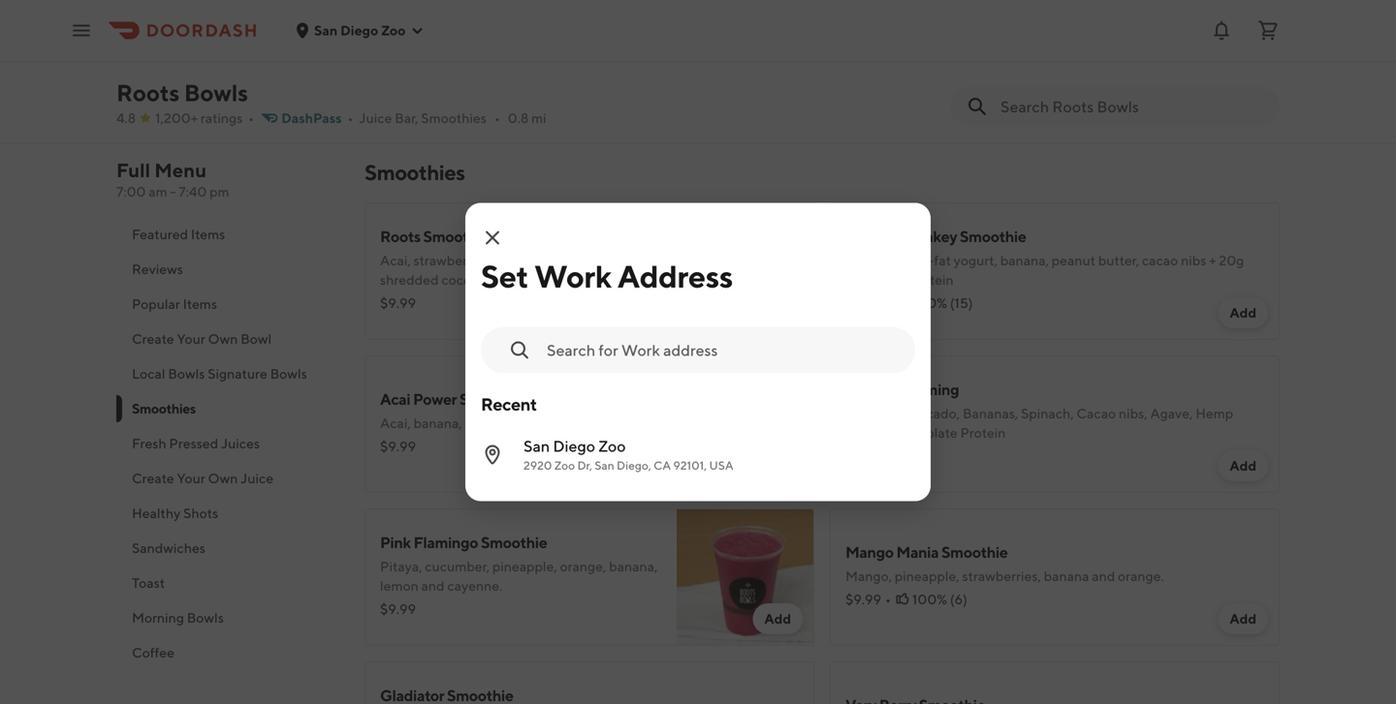 Task type: vqa. For each thing, say whether or not it's contained in the screenshot.
"Acai Power Smoothie Acai, banana, cacao, blueberries, turmeric and almond milk. $9.99"
yes



Task type: describe. For each thing, give the bounding box(es) containing it.
1 horizontal spatial cacao
[[1077, 406, 1116, 422]]

banana, inside pink flamingo smoothie pitaya, cucumber, pineapple, orange, banana, lemon and cayenne. $9.99
[[609, 559, 658, 575]]

bowls for morning bowls
[[187, 610, 224, 626]]

power
[[413, 390, 457, 409]]

with inside chunky monkey smoothie milk with non-fat yogurt, banana, peanut butter, cacao nibs + 20g chocolate protein 100% (15) add
[[875, 253, 902, 269]]

san for san diego zoo 2920 zoo dr, san diego, ca 92101, usa
[[524, 437, 550, 456]]

1 horizontal spatial juice
[[359, 110, 392, 126]]

coffee button
[[116, 636, 341, 671]]

bowl
[[241, 331, 272, 347]]

cacao inside purple moon ube base, white coconut base, granola, banana, strawberries, unsweet coconut, chopped almonds, cacao nibs, chia seeds + honey
[[608, 51, 644, 67]]

chunky
[[845, 227, 899, 246]]

banana, inside chunky monkey smoothie milk with non-fat yogurt, banana, peanut butter, cacao nibs + 20g chocolate protein 100% (15) add
[[1000, 253, 1049, 269]]

protein
[[909, 272, 954, 288]]

juices
[[221, 436, 260, 452]]

$9.99 down mango,
[[845, 592, 881, 608]]

mi
[[531, 110, 546, 126]]

coffee
[[132, 645, 174, 661]]

non-
[[904, 253, 934, 269]]

+ inside cacao dreaming milk with avocado, bananas, spinach, cacao nibs, agave, hemp seeds + chocolate protein
[[883, 425, 891, 441]]

pineapple, inside pink flamingo smoothie pitaya, cucumber, pineapple, orange, banana, lemon and cayenne. $9.99
[[492, 559, 557, 575]]

almond inside roots smoothie acai, strawberries, banana, blueberries, shredded coconut, granola and almond milk. $9.99
[[573, 272, 619, 288]]

acai, inside roots smoothie acai, strawberries, banana, blueberries, shredded coconut, granola and almond milk. $9.99
[[380, 253, 411, 269]]

items for featured items
[[191, 226, 225, 242]]

1 horizontal spatial zoo
[[554, 459, 575, 473]]

reviews button
[[116, 252, 341, 287]]

(15)
[[950, 295, 973, 311]]

morning
[[132, 610, 184, 626]]

+ inside purple moon ube base, white coconut base, granola, banana, strawberries, unsweet coconut, chopped almonds, cacao nibs, chia seeds + honey
[[745, 51, 752, 67]]

pineapple, inside mango mania smoothie mango, pineapple, strawberries, banana and orange.
[[895, 569, 960, 585]]

chopped
[[492, 51, 547, 67]]

roots smoothie acai, strawberries, banana, blueberries, shredded coconut, granola and almond milk. $9.99
[[380, 227, 651, 311]]

cacao dreaming milk with avocado, bananas, spinach, cacao nibs, agave, hemp seeds + chocolate protein
[[845, 381, 1233, 441]]

nibs
[[1181, 253, 1206, 269]]

1,200+
[[155, 110, 198, 126]]

set
[[481, 258, 528, 295]]

and inside pink flamingo smoothie pitaya, cucumber, pineapple, orange, banana, lemon and cayenne. $9.99
[[421, 578, 445, 594]]

healthy shots button
[[116, 496, 341, 531]]

2 base, from the left
[[537, 32, 569, 48]]

• down mango,
[[885, 592, 891, 608]]

toast button
[[116, 566, 341, 601]]

0.8
[[508, 110, 529, 126]]

orange.
[[1118, 569, 1164, 585]]

+ inside chunky monkey smoothie milk with non-fat yogurt, banana, peanut butter, cacao nibs + 20g chocolate protein 100% (15) add
[[1209, 253, 1216, 269]]

none radio containing san diego zoo
[[465, 424, 931, 486]]

honey
[[754, 51, 793, 67]]

add button for chunky monkey smoothie
[[1218, 298, 1268, 329]]

fat
[[934, 253, 951, 269]]

dashpass •
[[281, 110, 353, 126]]

close set work address image
[[481, 226, 504, 250]]

roots bowls
[[116, 79, 248, 107]]

peanut
[[1052, 253, 1095, 269]]

roots for roots smoothie acai, strawberries, banana, blueberries, shredded coconut, granola and almond milk. $9.99
[[380, 227, 420, 246]]

mango mania smoothie mango, pineapple, strawberries, banana and orange.
[[845, 543, 1164, 585]]

menu
[[154, 159, 207, 182]]

nibs, inside cacao dreaming milk with avocado, bananas, spinach, cacao nibs, agave, hemp seeds + chocolate protein
[[1119, 406, 1147, 422]]

dashpass
[[281, 110, 342, 126]]

0 vertical spatial smoothies
[[421, 110, 487, 126]]

-
[[170, 184, 176, 200]]

zoo for san diego zoo
[[381, 22, 406, 38]]

popular items button
[[116, 287, 341, 322]]

agave,
[[1150, 406, 1193, 422]]

bananas,
[[963, 406, 1018, 422]]

popular items
[[132, 296, 217, 312]]

strawberries, inside roots smoothie acai, strawberries, banana, blueberries, shredded coconut, granola and almond milk. $9.99
[[413, 253, 492, 269]]

ratings
[[201, 110, 243, 126]]

granola,
[[572, 32, 621, 48]]

avocado,
[[904, 406, 960, 422]]

banana
[[1044, 569, 1089, 585]]

Search for Work address text field
[[547, 340, 896, 361]]

featured items button
[[116, 217, 341, 252]]

recent
[[481, 394, 537, 415]]

roots smoothie image
[[677, 203, 814, 340]]

healthy
[[132, 506, 181, 522]]

add button for cacao dreaming
[[1218, 451, 1268, 482]]

pink
[[380, 534, 411, 552]]

dreaming
[[892, 381, 959, 399]]

milk. inside acai power smoothie acai, banana, cacao, blueberries, turmeric and almond milk. $9.99
[[713, 415, 742, 431]]

address
[[617, 258, 733, 295]]

seeds inside purple moon ube base, white coconut base, granola, banana, strawberries, unsweet coconut, chopped almonds, cacao nibs, chia seeds + honey
[[707, 51, 742, 67]]

nibs, inside purple moon ube base, white coconut base, granola, banana, strawberries, unsweet coconut, chopped almonds, cacao nibs, chia seeds + honey
[[647, 51, 676, 67]]

orange,
[[560, 559, 606, 575]]

0 items, open order cart image
[[1256, 19, 1280, 42]]

items for popular items
[[183, 296, 217, 312]]

almonds,
[[550, 51, 605, 67]]

smoothie for mango mania smoothie
[[941, 543, 1008, 562]]

morning bowls
[[132, 610, 224, 626]]

granola
[[498, 272, 544, 288]]

2 100% from the top
[[912, 592, 947, 608]]

zoo for san diego zoo 2920 zoo dr, san diego, ca 92101, usa
[[598, 437, 626, 456]]

2 horizontal spatial san
[[595, 459, 614, 473]]

local bowls signature bowls button
[[116, 357, 341, 392]]

own for juice
[[208, 471, 238, 487]]

bar,
[[395, 110, 418, 126]]

$9.99 •
[[845, 592, 891, 608]]

work
[[534, 258, 612, 295]]

own for bowl
[[208, 331, 238, 347]]

popular
[[132, 296, 180, 312]]

diego for san diego zoo
[[340, 22, 378, 38]]

signature
[[208, 366, 267, 382]]

banana, inside purple moon ube base, white coconut base, granola, banana, strawberries, unsweet coconut, chopped almonds, cacao nibs, chia seeds + honey
[[624, 32, 672, 48]]

white
[[446, 32, 480, 48]]

smoothie inside chunky monkey smoothie milk with non-fat yogurt, banana, peanut butter, cacao nibs + 20g chocolate protein 100% (15) add
[[960, 227, 1026, 246]]

100% inside chunky monkey smoothie milk with non-fat yogurt, banana, peanut butter, cacao nibs + 20g chocolate protein 100% (15) add
[[912, 295, 947, 311]]

almond inside acai power smoothie acai, banana, cacao, blueberries, turmeric and almond milk. $9.99
[[664, 415, 710, 431]]

4.8
[[116, 110, 136, 126]]

protein
[[960, 425, 1006, 441]]

100% (6)
[[912, 592, 967, 608]]

create for create your own juice
[[132, 471, 174, 487]]

banana, inside roots smoothie acai, strawberries, banana, blueberries, shredded coconut, granola and almond milk. $9.99
[[495, 253, 544, 269]]

create your own bowl button
[[116, 322, 341, 357]]

open menu image
[[70, 19, 93, 42]]

fresh
[[132, 436, 166, 452]]

am
[[149, 184, 167, 200]]

coconut
[[483, 32, 534, 48]]

dr,
[[577, 459, 592, 473]]

your for bowl
[[177, 331, 205, 347]]

shredded
[[380, 272, 439, 288]]

featured items
[[132, 226, 225, 242]]

bowls down bowl
[[270, 366, 307, 382]]

toast
[[132, 575, 165, 591]]

sandwiches button
[[116, 531, 341, 566]]



Task type: locate. For each thing, give the bounding box(es) containing it.
1 horizontal spatial base,
[[537, 32, 569, 48]]

0 vertical spatial acai,
[[380, 253, 411, 269]]

2 your from the top
[[177, 471, 205, 487]]

sandwiches
[[132, 540, 205, 556]]

1 vertical spatial nibs,
[[1119, 406, 1147, 422]]

banana, up granola
[[495, 253, 544, 269]]

local bowls signature bowls
[[132, 366, 307, 382]]

ube
[[380, 32, 409, 48]]

0 horizontal spatial roots
[[116, 79, 179, 107]]

smoothies down bar,
[[365, 160, 465, 185]]

0 vertical spatial diego
[[340, 22, 378, 38]]

acai
[[380, 390, 410, 409]]

0 horizontal spatial milk.
[[622, 272, 651, 288]]

cacao down 'granola,'
[[608, 51, 644, 67]]

bowls for local bowls signature bowls
[[168, 366, 205, 382]]

your down popular items
[[177, 331, 205, 347]]

1 vertical spatial blueberries,
[[507, 415, 580, 431]]

strawberries, up chia
[[675, 32, 754, 48]]

zoo left dr,
[[554, 459, 575, 473]]

pineapple, up the cayenne.
[[492, 559, 557, 575]]

juice
[[359, 110, 392, 126], [241, 471, 273, 487]]

mania
[[896, 543, 939, 562]]

smoothie up (6)
[[941, 543, 1008, 562]]

healthy shots
[[132, 506, 218, 522]]

diego inside san diego zoo 2920 zoo dr, san diego, ca 92101, usa
[[553, 437, 595, 456]]

nibs, left chia
[[647, 51, 676, 67]]

add button for mango mania smoothie
[[1218, 604, 1268, 635]]

san right dr,
[[595, 459, 614, 473]]

seeds
[[707, 51, 742, 67], [845, 425, 881, 441]]

milk. up usa
[[713, 415, 742, 431]]

+ left chocolate
[[883, 425, 891, 441]]

blueberries,
[[546, 253, 619, 269], [507, 415, 580, 431]]

your for juice
[[177, 471, 205, 487]]

0 horizontal spatial seeds
[[707, 51, 742, 67]]

coconut, inside purple moon ube base, white coconut base, granola, banana, strawberries, unsweet coconut, chopped almonds, cacao nibs, chia seeds + honey
[[435, 51, 489, 67]]

usa
[[709, 459, 733, 473]]

1 vertical spatial +
[[1209, 253, 1216, 269]]

strawberries,
[[675, 32, 754, 48], [413, 253, 492, 269], [962, 569, 1041, 585]]

100% down 'protein'
[[912, 295, 947, 311]]

juice bar, smoothies • 0.8 mi
[[359, 110, 546, 126]]

$9.99 down lemon
[[380, 602, 416, 618]]

own inside button
[[208, 471, 238, 487]]

0 vertical spatial milk.
[[622, 272, 651, 288]]

banana, inside acai power smoothie acai, banana, cacao, blueberries, turmeric and almond milk. $9.99
[[413, 415, 462, 431]]

1 vertical spatial your
[[177, 471, 205, 487]]

1 horizontal spatial roots
[[380, 227, 420, 246]]

0 horizontal spatial strawberries,
[[413, 253, 492, 269]]

almond
[[573, 272, 619, 288], [664, 415, 710, 431]]

2 vertical spatial smoothies
[[132, 401, 196, 417]]

1 horizontal spatial pineapple,
[[895, 569, 960, 585]]

spinach,
[[1021, 406, 1074, 422]]

mango,
[[845, 569, 892, 585]]

moon
[[428, 6, 469, 25]]

smoothie up set
[[423, 227, 490, 246]]

2 vertical spatial +
[[883, 425, 891, 441]]

0 vertical spatial your
[[177, 331, 205, 347]]

banana, right orange,
[[609, 559, 658, 575]]

pressed
[[169, 436, 218, 452]]

milk up chocolate
[[845, 253, 872, 269]]

san for san diego zoo
[[314, 22, 338, 38]]

create your own juice button
[[116, 461, 341, 496]]

1 vertical spatial smoothies
[[365, 160, 465, 185]]

1 horizontal spatial milk.
[[713, 415, 742, 431]]

0 vertical spatial roots
[[116, 79, 179, 107]]

(6)
[[950, 592, 967, 608]]

0 horizontal spatial cacao
[[608, 51, 644, 67]]

• right the ratings
[[248, 110, 254, 126]]

cacao left nibs
[[1142, 253, 1178, 269]]

1 vertical spatial own
[[208, 471, 238, 487]]

smoothies
[[421, 110, 487, 126], [365, 160, 465, 185], [132, 401, 196, 417]]

create for create your own bowl
[[132, 331, 174, 347]]

juice down the "juices"
[[241, 471, 273, 487]]

your inside button
[[177, 471, 205, 487]]

and inside mango mania smoothie mango, pineapple, strawberries, banana and orange.
[[1092, 569, 1115, 585]]

0 vertical spatial strawberries,
[[675, 32, 754, 48]]

1,200+ ratings •
[[155, 110, 254, 126]]

featured
[[132, 226, 188, 242]]

create up healthy
[[132, 471, 174, 487]]

cacao,
[[465, 415, 504, 431]]

items up reviews button
[[191, 226, 225, 242]]

0 vertical spatial 100%
[[912, 295, 947, 311]]

strawberries, inside mango mania smoothie mango, pineapple, strawberries, banana and orange.
[[962, 569, 1041, 585]]

diego for san diego zoo 2920 zoo dr, san diego, ca 92101, usa
[[553, 437, 595, 456]]

banana, right 'granola,'
[[624, 32, 672, 48]]

and inside roots smoothie acai, strawberries, banana, blueberries, shredded coconut, granola and almond milk. $9.99
[[547, 272, 570, 288]]

strawberries, inside purple moon ube base, white coconut base, granola, banana, strawberries, unsweet coconut, chopped almonds, cacao nibs, chia seeds + honey
[[675, 32, 754, 48]]

pink flamingo smoothie pitaya, cucumber, pineapple, orange, banana, lemon and cayenne. $9.99
[[380, 534, 658, 618]]

milk inside cacao dreaming milk with avocado, bananas, spinach, cacao nibs, agave, hemp seeds + chocolate protein
[[845, 406, 872, 422]]

0 horizontal spatial base,
[[411, 32, 444, 48]]

chocolate
[[893, 425, 957, 441]]

1 vertical spatial items
[[183, 296, 217, 312]]

1 100% from the top
[[912, 295, 947, 311]]

0 vertical spatial create
[[132, 331, 174, 347]]

0 vertical spatial zoo
[[381, 22, 406, 38]]

1 horizontal spatial seeds
[[845, 425, 881, 441]]

smoothies up fresh
[[132, 401, 196, 417]]

create inside button
[[132, 471, 174, 487]]

cacao inside chunky monkey smoothie milk with non-fat yogurt, banana, peanut butter, cacao nibs + 20g chocolate protein 100% (15) add
[[1142, 253, 1178, 269]]

1 vertical spatial almond
[[664, 415, 710, 431]]

1 acai, from the top
[[380, 253, 411, 269]]

smoothie up the cayenne.
[[481, 534, 547, 552]]

create inside button
[[132, 331, 174, 347]]

1 horizontal spatial diego
[[553, 437, 595, 456]]

0 horizontal spatial cacao
[[845, 381, 889, 399]]

smoothie for pink flamingo smoothie
[[481, 534, 547, 552]]

your down pressed
[[177, 471, 205, 487]]

mango
[[845, 543, 894, 562]]

$9.99 inside pink flamingo smoothie pitaya, cucumber, pineapple, orange, banana, lemon and cayenne. $9.99
[[380, 602, 416, 618]]

pm
[[210, 184, 229, 200]]

morning bowls button
[[116, 601, 341, 636]]

almond up 92101,
[[664, 415, 710, 431]]

1 own from the top
[[208, 331, 238, 347]]

$9.99
[[380, 295, 416, 311], [380, 439, 416, 455], [845, 592, 881, 608], [380, 602, 416, 618]]

0 vertical spatial blueberries,
[[546, 253, 619, 269]]

1 vertical spatial 100%
[[912, 592, 947, 608]]

pineapple, down mania
[[895, 569, 960, 585]]

items up create your own bowl
[[183, 296, 217, 312]]

cacao
[[845, 381, 889, 399], [1077, 406, 1116, 422]]

1 create from the top
[[132, 331, 174, 347]]

+
[[745, 51, 752, 67], [1209, 253, 1216, 269], [883, 425, 891, 441]]

ca
[[654, 459, 671, 473]]

$9.99 inside roots smoothie acai, strawberries, banana, blueberries, shredded coconut, granola and almond milk. $9.99
[[380, 295, 416, 311]]

0 horizontal spatial nibs,
[[647, 51, 676, 67]]

1 vertical spatial cacao
[[1077, 406, 1116, 422]]

0 vertical spatial own
[[208, 331, 238, 347]]

milk. inside roots smoothie acai, strawberries, banana, blueberries, shredded coconut, granola and almond milk. $9.99
[[622, 272, 651, 288]]

smoothie up the yogurt,
[[960, 227, 1026, 246]]

items inside button
[[191, 226, 225, 242]]

acai,
[[380, 253, 411, 269], [380, 415, 411, 431]]

acai power smoothie acai, banana, cacao, blueberries, turmeric and almond milk. $9.99
[[380, 390, 742, 455]]

roots up shredded
[[380, 227, 420, 246]]

0 vertical spatial cacao
[[845, 381, 889, 399]]

base,
[[411, 32, 444, 48], [537, 32, 569, 48]]

0 vertical spatial almond
[[573, 272, 619, 288]]

92101,
[[673, 459, 707, 473]]

•
[[248, 110, 254, 126], [348, 110, 353, 126], [494, 110, 500, 126], [885, 592, 891, 608]]

+ left honey
[[745, 51, 752, 67]]

chocolate
[[845, 272, 906, 288]]

2 milk from the top
[[845, 406, 872, 422]]

0 horizontal spatial zoo
[[381, 22, 406, 38]]

0 vertical spatial coconut,
[[435, 51, 489, 67]]

1 milk from the top
[[845, 253, 872, 269]]

cacao
[[608, 51, 644, 67], [1142, 253, 1178, 269]]

purple
[[380, 6, 426, 25]]

2 vertical spatial san
[[595, 459, 614, 473]]

hemp
[[1196, 406, 1233, 422]]

1 vertical spatial acai,
[[380, 415, 411, 431]]

seeds right chia
[[707, 51, 742, 67]]

0 vertical spatial nibs,
[[647, 51, 676, 67]]

and inside acai power smoothie acai, banana, cacao, blueberries, turmeric and almond milk. $9.99
[[638, 415, 661, 431]]

1 vertical spatial coconut,
[[441, 272, 496, 288]]

with inside cacao dreaming milk with avocado, bananas, spinach, cacao nibs, agave, hemp seeds + chocolate protein
[[875, 406, 902, 422]]

2 horizontal spatial zoo
[[598, 437, 626, 456]]

0 horizontal spatial juice
[[241, 471, 273, 487]]

1 horizontal spatial nibs,
[[1119, 406, 1147, 422]]

zoo
[[381, 22, 406, 38], [598, 437, 626, 456], [554, 459, 575, 473]]

add inside chunky monkey smoothie milk with non-fat yogurt, banana, peanut butter, cacao nibs + 20g chocolate protein 100% (15) add
[[1230, 305, 1256, 321]]

create down popular at the left top of page
[[132, 331, 174, 347]]

fresh pressed juices
[[132, 436, 260, 452]]

juice inside button
[[241, 471, 273, 487]]

2 vertical spatial zoo
[[554, 459, 575, 473]]

1 vertical spatial juice
[[241, 471, 273, 487]]

1 with from the top
[[875, 253, 902, 269]]

own left bowl
[[208, 331, 238, 347]]

20g
[[1219, 253, 1244, 269]]

blueberries, right set
[[546, 253, 619, 269]]

unsweet
[[380, 51, 432, 67]]

None radio
[[465, 424, 931, 486]]

your inside button
[[177, 331, 205, 347]]

banana, down power
[[413, 415, 462, 431]]

add button
[[1218, 298, 1268, 329], [1218, 451, 1268, 482], [753, 604, 803, 635], [1218, 604, 1268, 635]]

and down cucumber,
[[421, 578, 445, 594]]

seeds inside cacao dreaming milk with avocado, bananas, spinach, cacao nibs, agave, hemp seeds + chocolate protein
[[845, 425, 881, 441]]

1 horizontal spatial san
[[524, 437, 550, 456]]

1 vertical spatial strawberries,
[[413, 253, 492, 269]]

acai, down "acai"
[[380, 415, 411, 431]]

2 with from the top
[[875, 406, 902, 422]]

bowls right 'local'
[[168, 366, 205, 382]]

coconut, down close set work address icon
[[441, 272, 496, 288]]

diego left ube at the left of page
[[340, 22, 378, 38]]

1 vertical spatial with
[[875, 406, 902, 422]]

strawberries, up (6)
[[962, 569, 1041, 585]]

turmeric
[[583, 415, 635, 431]]

smoothie for acai power smoothie
[[459, 390, 526, 409]]

0 vertical spatial with
[[875, 253, 902, 269]]

purple moon ube base, white coconut base, granola, banana, strawberries, unsweet coconut, chopped almonds, cacao nibs, chia seeds + honey
[[380, 6, 793, 67]]

0 vertical spatial items
[[191, 226, 225, 242]]

smoothie inside mango mania smoothie mango, pineapple, strawberries, banana and orange.
[[941, 543, 1008, 562]]

0 horizontal spatial diego
[[340, 22, 378, 38]]

2 vertical spatial strawberries,
[[962, 569, 1041, 585]]

• right dashpass
[[348, 110, 353, 126]]

roots up 4.8
[[116, 79, 179, 107]]

2920
[[524, 459, 552, 473]]

1 vertical spatial seeds
[[845, 425, 881, 441]]

0 horizontal spatial pineapple,
[[492, 559, 557, 575]]

7:00
[[116, 184, 146, 200]]

1 horizontal spatial strawberries,
[[675, 32, 754, 48]]

2 create from the top
[[132, 471, 174, 487]]

milk inside chunky monkey smoothie milk with non-fat yogurt, banana, peanut butter, cacao nibs + 20g chocolate protein 100% (15) add
[[845, 253, 872, 269]]

0 vertical spatial +
[[745, 51, 752, 67]]

2 acai, from the top
[[380, 415, 411, 431]]

1 horizontal spatial cacao
[[1142, 253, 1178, 269]]

roots inside roots smoothie acai, strawberries, banana, blueberries, shredded coconut, granola and almond milk. $9.99
[[380, 227, 420, 246]]

almond right granola
[[573, 272, 619, 288]]

1 horizontal spatial almond
[[664, 415, 710, 431]]

add
[[1230, 305, 1256, 321], [1230, 458, 1256, 474], [764, 611, 791, 627], [1230, 611, 1256, 627]]

and right banana
[[1092, 569, 1115, 585]]

create your own juice
[[132, 471, 273, 487]]

local
[[132, 366, 165, 382]]

bowls up the ratings
[[184, 79, 248, 107]]

blueberries, inside acai power smoothie acai, banana, cacao, blueberries, turmeric and almond milk. $9.99
[[507, 415, 580, 431]]

2 own from the top
[[208, 471, 238, 487]]

juice left bar,
[[359, 110, 392, 126]]

pink flamingo smoothie image
[[677, 509, 814, 647]]

100% left (6)
[[912, 592, 947, 608]]

2 horizontal spatial strawberries,
[[962, 569, 1041, 585]]

bowls for roots bowls
[[184, 79, 248, 107]]

banana, right the yogurt,
[[1000, 253, 1049, 269]]

nibs, left agave, on the right bottom
[[1119, 406, 1147, 422]]

0 vertical spatial cacao
[[608, 51, 644, 67]]

1 vertical spatial create
[[132, 471, 174, 487]]

full menu 7:00 am - 7:40 pm
[[116, 159, 229, 200]]

items
[[191, 226, 225, 242], [183, 296, 217, 312]]

san diego zoo button
[[295, 22, 425, 38]]

0 horizontal spatial almond
[[573, 272, 619, 288]]

reviews
[[132, 261, 183, 277]]

0 vertical spatial seeds
[[707, 51, 742, 67]]

cacao left 'dreaming'
[[845, 381, 889, 399]]

yogurt,
[[954, 253, 998, 269]]

• left 0.8
[[494, 110, 500, 126]]

base, up unsweet
[[411, 32, 444, 48]]

nibs,
[[647, 51, 676, 67], [1119, 406, 1147, 422]]

+ left 20g
[[1209, 253, 1216, 269]]

1 your from the top
[[177, 331, 205, 347]]

smoothie inside pink flamingo smoothie pitaya, cucumber, pineapple, orange, banana, lemon and cayenne. $9.99
[[481, 534, 547, 552]]

shots
[[183, 506, 218, 522]]

1 base, from the left
[[411, 32, 444, 48]]

your
[[177, 331, 205, 347], [177, 471, 205, 487]]

1 vertical spatial roots
[[380, 227, 420, 246]]

1 horizontal spatial +
[[883, 425, 891, 441]]

smoothies right bar,
[[421, 110, 487, 126]]

butter,
[[1098, 253, 1139, 269]]

own inside button
[[208, 331, 238, 347]]

diego,
[[617, 459, 651, 473]]

items inside button
[[183, 296, 217, 312]]

1 vertical spatial milk
[[845, 406, 872, 422]]

$9.99 down shredded
[[380, 295, 416, 311]]

bowls
[[184, 79, 248, 107], [168, 366, 205, 382], [270, 366, 307, 382], [187, 610, 224, 626]]

0 vertical spatial juice
[[359, 110, 392, 126]]

$9.99 inside acai power smoothie acai, banana, cacao, blueberries, turmeric and almond milk. $9.99
[[380, 439, 416, 455]]

san up the 2920
[[524, 437, 550, 456]]

smoothie inside roots smoothie acai, strawberries, banana, blueberries, shredded coconut, granola and almond milk. $9.99
[[423, 227, 490, 246]]

cucumber,
[[425, 559, 490, 575]]

smoothie up cacao,
[[459, 390, 526, 409]]

acai, inside acai power smoothie acai, banana, cacao, blueberries, turmeric and almond milk. $9.99
[[380, 415, 411, 431]]

own down fresh pressed juices 'button'
[[208, 471, 238, 487]]

san left ube at the left of page
[[314, 22, 338, 38]]

blueberries, inside roots smoothie acai, strawberries, banana, blueberries, shredded coconut, granola and almond milk. $9.99
[[546, 253, 619, 269]]

notification bell image
[[1210, 19, 1233, 42]]

1 vertical spatial san
[[524, 437, 550, 456]]

chunky monkey smoothie milk with non-fat yogurt, banana, peanut butter, cacao nibs + 20g chocolate protein 100% (15) add
[[845, 227, 1256, 321]]

$9.99 down "acai"
[[380, 439, 416, 455]]

2 horizontal spatial +
[[1209, 253, 1216, 269]]

coconut, down white
[[435, 51, 489, 67]]

1 vertical spatial cacao
[[1142, 253, 1178, 269]]

zoo down turmeric
[[598, 437, 626, 456]]

roots
[[116, 79, 179, 107], [380, 227, 420, 246]]

Item Search search field
[[1000, 96, 1264, 117]]

1 vertical spatial milk.
[[713, 415, 742, 431]]

diego
[[340, 22, 378, 38], [553, 437, 595, 456]]

blueberries, down 'recent'
[[507, 415, 580, 431]]

1 vertical spatial diego
[[553, 437, 595, 456]]

milk left avocado,
[[845, 406, 872, 422]]

0 vertical spatial milk
[[845, 253, 872, 269]]

san
[[314, 22, 338, 38], [524, 437, 550, 456], [595, 459, 614, 473]]

roots for roots bowls
[[116, 79, 179, 107]]

zoo up unsweet
[[381, 22, 406, 38]]

milk.
[[622, 272, 651, 288], [713, 415, 742, 431]]

strawberries, down close set work address icon
[[413, 253, 492, 269]]

smoothie inside acai power smoothie acai, banana, cacao, blueberries, turmeric and almond milk. $9.99
[[459, 390, 526, 409]]

bowls down toast button
[[187, 610, 224, 626]]

set work address
[[481, 258, 733, 295]]

and up san diego zoo 2920 zoo dr, san diego, ca 92101, usa
[[638, 415, 661, 431]]

seeds left chocolate
[[845, 425, 881, 441]]

0 horizontal spatial +
[[745, 51, 752, 67]]

0 horizontal spatial san
[[314, 22, 338, 38]]

0 vertical spatial san
[[314, 22, 338, 38]]

coconut, inside roots smoothie acai, strawberries, banana, blueberries, shredded coconut, granola and almond milk. $9.99
[[441, 272, 496, 288]]

1 vertical spatial zoo
[[598, 437, 626, 456]]

cacao right spinach, at the bottom of page
[[1077, 406, 1116, 422]]

diego up dr,
[[553, 437, 595, 456]]

milk. right the work
[[622, 272, 651, 288]]

100%
[[912, 295, 947, 311], [912, 592, 947, 608]]

and right granola
[[547, 272, 570, 288]]

create your own bowl
[[132, 331, 272, 347]]

monkey
[[902, 227, 957, 246]]

base, up "almonds,"
[[537, 32, 569, 48]]

acai, up shredded
[[380, 253, 411, 269]]



